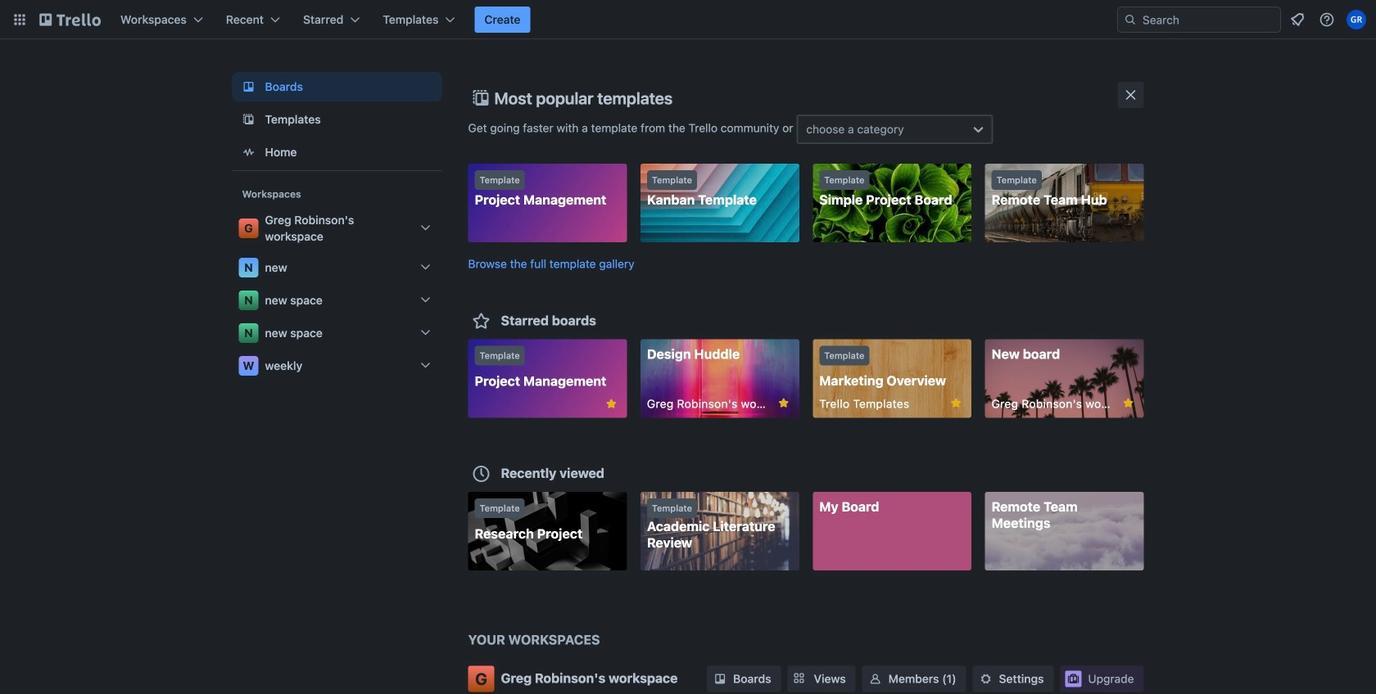 Task type: describe. For each thing, give the bounding box(es) containing it.
1 sm image from the left
[[712, 671, 728, 688]]

board image
[[239, 77, 258, 97]]

template board image
[[239, 110, 258, 129]]

sm image
[[978, 671, 994, 688]]

0 notifications image
[[1288, 10, 1308, 29]]

Search field
[[1137, 8, 1281, 31]]

home image
[[239, 143, 258, 162]]

1 horizontal spatial click to unstar this board. it will be removed from your starred list. image
[[777, 396, 791, 411]]

open information menu image
[[1319, 11, 1335, 28]]

primary element
[[0, 0, 1376, 39]]



Task type: vqa. For each thing, say whether or not it's contained in the screenshot.
Team inside 'element'
no



Task type: locate. For each thing, give the bounding box(es) containing it.
0 horizontal spatial sm image
[[712, 671, 728, 688]]

2 horizontal spatial click to unstar this board. it will be removed from your starred list. image
[[949, 396, 964, 411]]

click to unstar this board. it will be removed from your starred list. image
[[777, 396, 791, 411], [949, 396, 964, 411], [604, 397, 619, 412]]

0 horizontal spatial click to unstar this board. it will be removed from your starred list. image
[[604, 397, 619, 412]]

2 sm image from the left
[[867, 671, 884, 688]]

greg robinson (gregrobinson96) image
[[1347, 10, 1367, 29]]

search image
[[1124, 13, 1137, 26]]

1 horizontal spatial sm image
[[867, 671, 884, 688]]

sm image
[[712, 671, 728, 688], [867, 671, 884, 688]]

back to home image
[[39, 7, 101, 33]]



